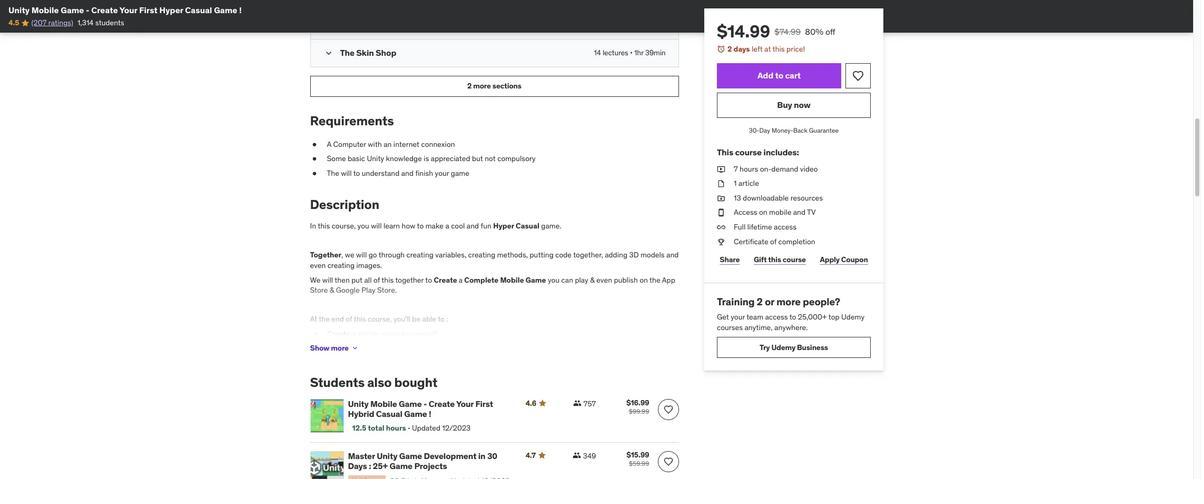 Task type: describe. For each thing, give the bounding box(es) containing it.
sections
[[493, 81, 522, 91]]

unity mobile game - create your first hybrid casual game !
[[348, 399, 493, 420]]

course, inside at the end of this course, you'll be able to : create a similar game by yourself
[[368, 315, 392, 324]]

ratings)
[[48, 18, 73, 28]]

and down knowledge
[[401, 169, 414, 178]]

code
[[556, 251, 572, 260]]

12.5 total hours
[[352, 424, 406, 434]]

together
[[396, 275, 424, 285]]

can
[[562, 275, 574, 285]]

0 vertical spatial &
[[590, 275, 595, 285]]

$74.99
[[775, 26, 801, 37]]

anytime,
[[745, 323, 773, 332]]

master unity game development in 30 days : 25+ game projects
[[348, 451, 498, 472]]

on-
[[760, 164, 772, 174]]

the skin shop
[[340, 47, 397, 58]]

people?
[[803, 296, 840, 308]]

- for hyper
[[86, 5, 89, 15]]

0 vertical spatial game
[[451, 169, 470, 178]]

gift this course
[[754, 255, 806, 264]]

unity down with
[[367, 154, 384, 164]]

training
[[717, 296, 755, 308]]

: inside the master unity game development in 30 days : 25+ game projects
[[369, 461, 371, 472]]

all
[[364, 275, 372, 285]]

in
[[478, 451, 486, 462]]

2 for 2 days left at this price!
[[728, 44, 732, 54]]

lectures
[[603, 48, 629, 57]]

buy now button
[[717, 93, 871, 118]]

and left fun
[[467, 222, 479, 231]]

to right how
[[417, 222, 424, 231]]

through
[[379, 251, 405, 260]]

apply coupon button
[[817, 249, 871, 270]]

complete
[[465, 275, 499, 285]]

xsmall image for a
[[310, 140, 319, 150]]

full
[[734, 222, 746, 232]]

casual for unity mobile game - create your first hyper casual game !
[[185, 5, 212, 15]]

even inside you can play & even publish on the app store & google play store.
[[597, 275, 613, 285]]

1 vertical spatial &
[[330, 286, 334, 295]]

unity mobile game - create your first hybrid casual game ! link
[[348, 399, 513, 420]]

apply coupon
[[820, 255, 868, 264]]

xsmall image for full
[[717, 222, 726, 233]]

appreciated
[[431, 154, 470, 164]]

$15.99
[[627, 451, 650, 460]]

some
[[327, 154, 346, 164]]

xsmall image for some
[[310, 154, 319, 164]]

0 horizontal spatial creating
[[328, 261, 355, 270]]

bought
[[395, 375, 438, 391]]

80%
[[805, 26, 824, 37]]

certificate
[[734, 237, 769, 246]]

1 vertical spatial casual
[[516, 222, 540, 231]]

you can play & even publish on the app store & google play store.
[[310, 275, 676, 295]]

with
[[368, 140, 382, 149]]

apply
[[820, 255, 840, 264]]

to inside at the end of this course, you'll be able to : create a similar game by yourself
[[438, 315, 445, 324]]

xsmall image for access on mobile and tv
[[717, 208, 726, 218]]

and left tv
[[793, 208, 806, 217]]

1 horizontal spatial hours
[[740, 164, 758, 174]]

1 vertical spatial wishlist image
[[663, 457, 674, 468]]

casual for unity mobile game - create your first hybrid casual game !
[[376, 409, 403, 420]]

we
[[345, 251, 355, 260]]

your for more
[[731, 313, 745, 322]]

0 horizontal spatial hyper
[[159, 5, 183, 15]]

get
[[717, 313, 729, 322]]

! for unity mobile game - create your first hyper casual game !
[[239, 5, 242, 15]]

master
[[348, 451, 375, 462]]

unity mobile game - create your first hyper casual game !
[[8, 5, 242, 15]]

play
[[575, 275, 589, 285]]

25+
[[373, 461, 388, 472]]

try udemy business link
[[717, 337, 871, 359]]

1 horizontal spatial creating
[[407, 251, 434, 260]]

the for the will to understand and finish your game
[[327, 169, 339, 178]]

3d
[[630, 251, 639, 260]]

store.
[[377, 286, 397, 295]]

0 vertical spatial of
[[770, 237, 777, 246]]

access inside training 2 or more people? get your team access to 25,000+ top udemy courses anytime, anywhere.
[[765, 313, 788, 322]]

udemy inside training 2 or more people? get your team access to 25,000+ top udemy courses anytime, anywhere.
[[842, 313, 865, 322]]

anywhere.
[[775, 323, 808, 332]]

1,314 students
[[77, 18, 124, 28]]

updated 12/2023
[[412, 424, 471, 434]]

full lifetime access
[[734, 222, 797, 232]]

xsmall image for 7 hours on-demand video
[[717, 164, 726, 175]]

will down the some
[[341, 169, 352, 178]]

14 lectures • 1hr 39min
[[594, 48, 666, 57]]

students also bought
[[310, 375, 438, 391]]

xsmall image for 757
[[573, 400, 582, 408]]

1hr
[[635, 48, 644, 57]]

2 more sections
[[468, 81, 522, 91]]

the inside at the end of this course, you'll be able to : create a similar game by yourself
[[319, 315, 330, 324]]

1 horizontal spatial hyper
[[494, 222, 514, 231]]

show more button
[[310, 338, 359, 359]]

2 inside training 2 or more people? get your team access to 25,000+ top udemy courses anytime, anywhere.
[[757, 296, 763, 308]]

training 2 or more people? get your team access to 25,000+ top udemy courses anytime, anywhere.
[[717, 296, 865, 332]]

by
[[401, 329, 409, 339]]

understand
[[362, 169, 400, 178]]

mobile for unity mobile game - create your first hybrid casual game !
[[371, 399, 397, 410]]

now
[[794, 100, 811, 110]]

certificate of completion
[[734, 237, 816, 246]]

0 vertical spatial a
[[446, 222, 450, 231]]

downloadable
[[743, 193, 789, 203]]

! for unity mobile game - create your first hybrid casual game !
[[429, 409, 432, 420]]

put
[[352, 275, 363, 285]]

the inside you can play & even publish on the app store & google play store.
[[650, 275, 661, 285]]

will right "we"
[[323, 275, 333, 285]]

to down basic
[[354, 169, 360, 178]]

team
[[747, 313, 764, 322]]

of inside at the end of this course, you'll be able to : create a similar game by yourself
[[346, 315, 352, 324]]

an
[[384, 140, 392, 149]]

first for unity mobile game - create your first hyper casual game !
[[139, 5, 158, 15]]

share button
[[717, 249, 743, 270]]

updated
[[412, 424, 441, 434]]

yourself
[[411, 329, 437, 339]]

xsmall image for 13
[[717, 193, 726, 204]]

is
[[424, 154, 429, 164]]

not
[[485, 154, 496, 164]]

show more
[[310, 344, 349, 353]]

14
[[594, 48, 601, 57]]

back
[[793, 126, 808, 134]]

unity up 4.5
[[8, 5, 30, 15]]

add to cart button
[[717, 63, 842, 88]]

4.5
[[8, 18, 19, 28]]

unity inside unity mobile game - create your first hybrid casual game !
[[348, 399, 369, 410]]

your for hybrid
[[456, 399, 474, 410]]

1 article
[[734, 179, 759, 188]]

coupon
[[841, 255, 868, 264]]

share
[[720, 255, 740, 264]]

25,000+
[[798, 313, 827, 322]]

top
[[829, 313, 840, 322]]

first for unity mobile game - create your first hybrid casual game !
[[476, 399, 493, 410]]

your for understand
[[435, 169, 449, 178]]

a inside at the end of this course, you'll be able to : create a similar game by yourself
[[352, 329, 356, 339]]

students
[[95, 18, 124, 28]]

,
[[342, 251, 343, 260]]

xsmall image for 1 article
[[717, 179, 726, 189]]

store
[[310, 286, 328, 295]]

will inside , we will go through creating variables, creating methods, putting code together, adding 3d models and even creating images.
[[356, 251, 367, 260]]

$99.99
[[629, 408, 650, 416]]

we
[[310, 275, 321, 285]]

xsmall image for certificate
[[717, 237, 726, 247]]

go
[[369, 251, 377, 260]]

create inside at the end of this course, you'll be able to : create a similar game by yourself
[[327, 329, 350, 339]]

$59.99
[[629, 460, 650, 468]]



Task type: vqa. For each thing, say whether or not it's contained in the screenshot.
the able
yes



Task type: locate. For each thing, give the bounding box(es) containing it.
: right able
[[447, 315, 448, 324]]

0 vertical spatial the
[[340, 47, 355, 58]]

$16.99
[[627, 399, 650, 408]]

on inside you can play & even publish on the app store & google play store.
[[640, 275, 648, 285]]

1 vertical spatial !
[[429, 409, 432, 420]]

resources
[[791, 193, 823, 203]]

your up students
[[120, 5, 137, 15]]

0 vertical spatial your
[[435, 169, 449, 178]]

0 horizontal spatial udemy
[[772, 343, 796, 352]]

create up updated 12/2023
[[429, 399, 455, 410]]

even inside , we will go through creating variables, creating methods, putting code together, adding 3d models and even creating images.
[[310, 261, 326, 270]]

2 horizontal spatial more
[[777, 296, 801, 308]]

1 vertical spatial course
[[783, 255, 806, 264]]

1 vertical spatial you
[[548, 275, 560, 285]]

left
[[752, 44, 763, 54]]

course down the completion
[[783, 255, 806, 264]]

wishlist image
[[663, 405, 674, 415]]

0 horizontal spatial &
[[330, 286, 334, 295]]

mobile up (207
[[32, 5, 59, 15]]

more right show on the left of page
[[331, 344, 349, 353]]

1 vertical spatial game
[[381, 329, 400, 339]]

xsmall image left 'a'
[[310, 140, 319, 150]]

alarm image
[[717, 45, 726, 53]]

of right all
[[374, 275, 380, 285]]

0 horizontal spatial on
[[640, 275, 648, 285]]

more left 'sections'
[[473, 81, 491, 91]]

and
[[401, 169, 414, 178], [793, 208, 806, 217], [467, 222, 479, 231], [667, 251, 679, 260]]

variables,
[[436, 251, 467, 260]]

-
[[86, 5, 89, 15], [424, 399, 427, 410]]

create inside unity mobile game - create your first hybrid casual game !
[[429, 399, 455, 410]]

xsmall image up the description at the top of page
[[310, 169, 319, 179]]

1 horizontal spatial casual
[[376, 409, 403, 420]]

0 horizontal spatial of
[[346, 315, 352, 324]]

2 vertical spatial casual
[[376, 409, 403, 420]]

4.6
[[526, 399, 537, 409]]

fun
[[481, 222, 492, 231]]

game
[[451, 169, 470, 178], [381, 329, 400, 339]]

mobile down also
[[371, 399, 397, 410]]

wishlist image
[[852, 69, 865, 82], [663, 457, 674, 468]]

more inside button
[[473, 81, 491, 91]]

2 vertical spatial more
[[331, 344, 349, 353]]

your up 12/2023
[[456, 399, 474, 410]]

you'll
[[394, 315, 411, 324]]

- for hybrid
[[424, 399, 427, 410]]

xsmall image left the some
[[310, 154, 319, 164]]

days
[[734, 44, 750, 54]]

access
[[734, 208, 758, 217]]

2 horizontal spatial mobile
[[500, 275, 524, 285]]

$14.99
[[717, 21, 770, 42]]

•
[[630, 48, 633, 57]]

0 horizontal spatial :
[[369, 461, 371, 472]]

unity inside the master unity game development in 30 days : 25+ game projects
[[377, 451, 398, 462]]

your down the appreciated
[[435, 169, 449, 178]]

(207
[[31, 18, 47, 28]]

1 vertical spatial on
[[640, 275, 648, 285]]

- down bought
[[424, 399, 427, 410]]

creating up complete
[[469, 251, 496, 260]]

1 horizontal spatial mobile
[[371, 399, 397, 410]]

1 vertical spatial more
[[777, 296, 801, 308]]

1 vertical spatial the
[[319, 315, 330, 324]]

more right or
[[777, 296, 801, 308]]

to right able
[[438, 315, 445, 324]]

0 horizontal spatial course,
[[332, 222, 356, 231]]

course inside gift this course link
[[783, 255, 806, 264]]

2 horizontal spatial 2
[[757, 296, 763, 308]]

1 horizontal spatial you
[[548, 275, 560, 285]]

off
[[826, 26, 836, 37]]

your inside unity mobile game - create your first hybrid casual game !
[[456, 399, 474, 410]]

0 vertical spatial !
[[239, 5, 242, 15]]

create down "variables,"
[[434, 275, 457, 285]]

0 vertical spatial :
[[447, 315, 448, 324]]

you inside you can play & even publish on the app store & google play store.
[[548, 275, 560, 285]]

1 vertical spatial udemy
[[772, 343, 796, 352]]

you
[[358, 222, 369, 231], [548, 275, 560, 285]]

this right gift
[[768, 255, 781, 264]]

0 vertical spatial hours
[[740, 164, 758, 174]]

and inside , we will go through creating variables, creating methods, putting code together, adding 3d models and even creating images.
[[667, 251, 679, 260]]

0 vertical spatial wishlist image
[[852, 69, 865, 82]]

1 vertical spatial mobile
[[500, 275, 524, 285]]

2 horizontal spatial casual
[[516, 222, 540, 231]]

your inside training 2 or more people? get your team access to 25,000+ top udemy courses anytime, anywhere.
[[731, 313, 745, 322]]

this
[[717, 147, 734, 158]]

0 horizontal spatial game
[[381, 329, 400, 339]]

xsmall image left full
[[717, 222, 726, 233]]

xsmall image up the share
[[717, 237, 726, 247]]

0 vertical spatial mobile
[[32, 5, 59, 15]]

money-
[[772, 126, 793, 134]]

- up the 1,314
[[86, 5, 89, 15]]

0 vertical spatial 2
[[728, 44, 732, 54]]

description
[[310, 197, 379, 213]]

to inside training 2 or more people? get your team access to 25,000+ top udemy courses anytime, anywhere.
[[790, 313, 796, 322]]

or
[[765, 296, 775, 308]]

1 horizontal spatial first
[[476, 399, 493, 410]]

a
[[327, 140, 332, 149]]

1 vertical spatial :
[[369, 461, 371, 472]]

you down the description at the top of page
[[358, 222, 369, 231]]

1 horizontal spatial :
[[447, 315, 448, 324]]

1 vertical spatial your
[[456, 399, 474, 410]]

xsmall image
[[310, 140, 319, 150], [310, 154, 319, 164], [310, 169, 319, 179], [717, 193, 726, 204], [717, 222, 726, 233], [717, 237, 726, 247]]

but
[[472, 154, 483, 164]]

1 vertical spatial first
[[476, 399, 493, 410]]

hours right the 7
[[740, 164, 758, 174]]

learn
[[384, 222, 400, 231]]

on
[[759, 208, 768, 217], [640, 275, 648, 285]]

1 horizontal spatial &
[[590, 275, 595, 285]]

publish
[[614, 275, 638, 285]]

will left the go
[[356, 251, 367, 260]]

google
[[336, 286, 360, 295]]

udemy
[[842, 313, 865, 322], [772, 343, 796, 352]]

1 horizontal spatial -
[[424, 399, 427, 410]]

1
[[734, 179, 737, 188]]

demand
[[772, 164, 799, 174]]

course,
[[332, 222, 356, 231], [368, 315, 392, 324]]

add to cart
[[758, 70, 801, 81]]

4.7
[[526, 451, 536, 461]]

$15.99 $59.99
[[627, 451, 650, 468]]

0 horizontal spatial your
[[435, 169, 449, 178]]

this inside at the end of this course, you'll be able to : create a similar game by yourself
[[354, 315, 366, 324]]

game down the appreciated
[[451, 169, 470, 178]]

1 vertical spatial a
[[459, 275, 463, 285]]

2 inside 2 more sections button
[[468, 81, 472, 91]]

1 vertical spatial hours
[[386, 424, 406, 434]]

xsmall image left 13
[[717, 193, 726, 204]]

1 horizontal spatial !
[[429, 409, 432, 420]]

on right publish
[[640, 275, 648, 285]]

similar
[[358, 329, 379, 339]]

basic
[[348, 154, 365, 164]]

a left "cool"
[[446, 222, 450, 231]]

mobile inside unity mobile game - create your first hybrid casual game !
[[371, 399, 397, 410]]

cart
[[785, 70, 801, 81]]

1 horizontal spatial more
[[473, 81, 491, 91]]

price!
[[787, 44, 805, 54]]

:
[[447, 315, 448, 324], [369, 461, 371, 472]]

0 horizontal spatial the
[[319, 315, 330, 324]]

try udemy business
[[760, 343, 828, 352]]

mobile
[[32, 5, 59, 15], [500, 275, 524, 285], [371, 399, 397, 410]]

: left 25+
[[369, 461, 371, 472]]

& right the store
[[330, 286, 334, 295]]

1 horizontal spatial on
[[759, 208, 768, 217]]

even down "together"
[[310, 261, 326, 270]]

unity right master
[[377, 451, 398, 462]]

xsmall image left the 7
[[717, 164, 726, 175]]

1,314
[[77, 18, 94, 28]]

0 horizontal spatial more
[[331, 344, 349, 353]]

the right at
[[319, 315, 330, 324]]

1 horizontal spatial your
[[456, 399, 474, 410]]

xsmall image for 349
[[573, 452, 581, 460]]

& right "play"
[[590, 275, 595, 285]]

create up 1,314 students
[[91, 5, 118, 15]]

your
[[120, 5, 137, 15], [456, 399, 474, 410]]

game.
[[542, 222, 562, 231]]

xsmall image left 349
[[573, 452, 581, 460]]

13 downloadable resources
[[734, 193, 823, 203]]

xsmall image left 'access'
[[717, 208, 726, 218]]

2 horizontal spatial a
[[459, 275, 463, 285]]

finish
[[416, 169, 433, 178]]

2 horizontal spatial creating
[[469, 251, 496, 260]]

more
[[473, 81, 491, 91], [777, 296, 801, 308], [331, 344, 349, 353]]

0 horizontal spatial wishlist image
[[663, 457, 674, 468]]

this right in
[[318, 222, 330, 231]]

course up the 7
[[735, 147, 762, 158]]

even left publish
[[597, 275, 613, 285]]

1 vertical spatial course,
[[368, 315, 392, 324]]

2 vertical spatial a
[[352, 329, 356, 339]]

small image
[[323, 48, 334, 58]]

1 vertical spatial hyper
[[494, 222, 514, 231]]

udemy right top
[[842, 313, 865, 322]]

access
[[774, 222, 797, 232], [765, 313, 788, 322]]

0 horizontal spatial a
[[352, 329, 356, 339]]

the left skin
[[340, 47, 355, 58]]

on up "full lifetime access"
[[759, 208, 768, 217]]

to left cart
[[775, 70, 784, 81]]

at
[[310, 315, 317, 324]]

your for hyper
[[120, 5, 137, 15]]

first inside unity mobile game - create your first hybrid casual game !
[[476, 399, 493, 410]]

1 horizontal spatial wishlist image
[[852, 69, 865, 82]]

course, up similar
[[368, 315, 392, 324]]

mobile down methods,
[[500, 275, 524, 285]]

: inside at the end of this course, you'll be able to : create a similar game by yourself
[[447, 315, 448, 324]]

to inside add to cart button
[[775, 70, 784, 81]]

xsmall image left 1
[[717, 179, 726, 189]]

at
[[765, 44, 771, 54]]

0 horizontal spatial course
[[735, 147, 762, 158]]

creating down ,
[[328, 261, 355, 270]]

a left complete
[[459, 275, 463, 285]]

0 horizontal spatial first
[[139, 5, 158, 15]]

of right end
[[346, 315, 352, 324]]

hours right total
[[386, 424, 406, 434]]

your up courses
[[731, 313, 745, 322]]

1 horizontal spatial even
[[597, 275, 613, 285]]

and right models on the bottom
[[667, 251, 679, 260]]

1 horizontal spatial a
[[446, 222, 450, 231]]

757
[[584, 400, 596, 409]]

$14.99 $74.99 80% off
[[717, 21, 836, 42]]

2 for 2 more sections
[[468, 81, 472, 91]]

more for show more
[[331, 344, 349, 353]]

of down "full lifetime access"
[[770, 237, 777, 246]]

total
[[368, 424, 385, 434]]

1 horizontal spatial udemy
[[842, 313, 865, 322]]

30-
[[749, 126, 760, 134]]

game inside at the end of this course, you'll be able to : create a similar game by yourself
[[381, 329, 400, 339]]

the will to understand and finish your game
[[327, 169, 470, 178]]

unity up 12.5
[[348, 399, 369, 410]]

0 vertical spatial access
[[774, 222, 797, 232]]

you left 'can'
[[548, 275, 560, 285]]

more inside training 2 or more people? get your team access to 25,000+ top udemy courses anytime, anywhere.
[[777, 296, 801, 308]]

course, down the description at the top of page
[[332, 222, 356, 231]]

we will then put all of this together to create a complete mobile game
[[310, 275, 546, 285]]

knowledge
[[386, 154, 422, 164]]

0 horizontal spatial -
[[86, 5, 89, 15]]

xsmall image
[[717, 164, 726, 175], [717, 179, 726, 189], [717, 208, 726, 218], [351, 344, 359, 353], [573, 400, 582, 408], [573, 452, 581, 460]]

udemy right try
[[772, 343, 796, 352]]

1 horizontal spatial the
[[650, 275, 661, 285]]

0 vertical spatial more
[[473, 81, 491, 91]]

the down the some
[[327, 169, 339, 178]]

the left app
[[650, 275, 661, 285]]

1 horizontal spatial course
[[783, 255, 806, 264]]

0 vertical spatial first
[[139, 5, 158, 15]]

in
[[310, 222, 316, 231]]

1 vertical spatial access
[[765, 313, 788, 322]]

create down end
[[327, 329, 350, 339]]

completion
[[779, 237, 816, 246]]

connexion
[[421, 140, 455, 149]]

a left similar
[[352, 329, 356, 339]]

- inside unity mobile game - create your first hybrid casual game !
[[424, 399, 427, 410]]

game left by
[[381, 329, 400, 339]]

1 vertical spatial your
[[731, 313, 745, 322]]

1 horizontal spatial 2
[[728, 44, 732, 54]]

xsmall image for the
[[310, 169, 319, 179]]

0 horizontal spatial even
[[310, 261, 326, 270]]

more for 2 more sections
[[473, 81, 491, 91]]

2 horizontal spatial of
[[770, 237, 777, 246]]

this up store.
[[382, 275, 394, 285]]

app
[[662, 275, 676, 285]]

!
[[239, 5, 242, 15], [429, 409, 432, 420]]

more inside button
[[331, 344, 349, 353]]

0 horizontal spatial hours
[[386, 424, 406, 434]]

2
[[728, 44, 732, 54], [468, 81, 472, 91], [757, 296, 763, 308]]

requirements
[[310, 113, 394, 129]]

cool
[[451, 222, 465, 231]]

0 horizontal spatial !
[[239, 5, 242, 15]]

0 horizontal spatial you
[[358, 222, 369, 231]]

article
[[739, 179, 759, 188]]

12/2023
[[442, 424, 471, 434]]

! inside unity mobile game - create your first hybrid casual game !
[[429, 409, 432, 420]]

will left learn
[[371, 222, 382, 231]]

0 horizontal spatial the
[[327, 169, 339, 178]]

this up similar
[[354, 315, 366, 324]]

2 vertical spatial of
[[346, 315, 352, 324]]

1 horizontal spatial the
[[340, 47, 355, 58]]

your
[[435, 169, 449, 178], [731, 313, 745, 322]]

access down mobile at the top of page
[[774, 222, 797, 232]]

the for the skin shop
[[340, 47, 355, 58]]

1 vertical spatial 2
[[468, 81, 472, 91]]

casual inside unity mobile game - create your first hybrid casual game !
[[376, 409, 403, 420]]

2 left or
[[757, 296, 763, 308]]

0 vertical spatial on
[[759, 208, 768, 217]]

xsmall image inside show more button
[[351, 344, 359, 353]]

2 left 'sections'
[[468, 81, 472, 91]]

0 horizontal spatial 2
[[468, 81, 472, 91]]

this right at
[[773, 44, 785, 54]]

access down or
[[765, 313, 788, 322]]

will
[[341, 169, 352, 178], [371, 222, 382, 231], [356, 251, 367, 260], [323, 275, 333, 285]]

methods,
[[497, 251, 528, 260]]

putting
[[530, 251, 554, 260]]

30-day money-back guarantee
[[749, 126, 839, 134]]

0 vertical spatial casual
[[185, 5, 212, 15]]

course
[[735, 147, 762, 158], [783, 255, 806, 264]]

how
[[402, 222, 416, 231]]

end
[[332, 315, 344, 324]]

to right together
[[426, 275, 432, 285]]

days
[[348, 461, 367, 472]]

2 vertical spatial 2
[[757, 296, 763, 308]]

xsmall image down similar
[[351, 344, 359, 353]]

to up anywhere.
[[790, 313, 796, 322]]

2 days left at this price!
[[728, 44, 805, 54]]

0 vertical spatial course
[[735, 147, 762, 158]]

creating up we will then put all of this together to create a complete mobile game
[[407, 251, 434, 260]]

0 vertical spatial hyper
[[159, 5, 183, 15]]

tv
[[807, 208, 816, 217]]

mobile for unity mobile game - create your first hyper casual game !
[[32, 5, 59, 15]]

2 right alarm image
[[728, 44, 732, 54]]

gift this course link
[[751, 249, 809, 270]]

1 vertical spatial of
[[374, 275, 380, 285]]

xsmall image left 757
[[573, 400, 582, 408]]

1 vertical spatial -
[[424, 399, 427, 410]]

create
[[91, 5, 118, 15], [434, 275, 457, 285], [327, 329, 350, 339], [429, 399, 455, 410]]

0 horizontal spatial mobile
[[32, 5, 59, 15]]

1 vertical spatial even
[[597, 275, 613, 285]]

1 horizontal spatial of
[[374, 275, 380, 285]]



